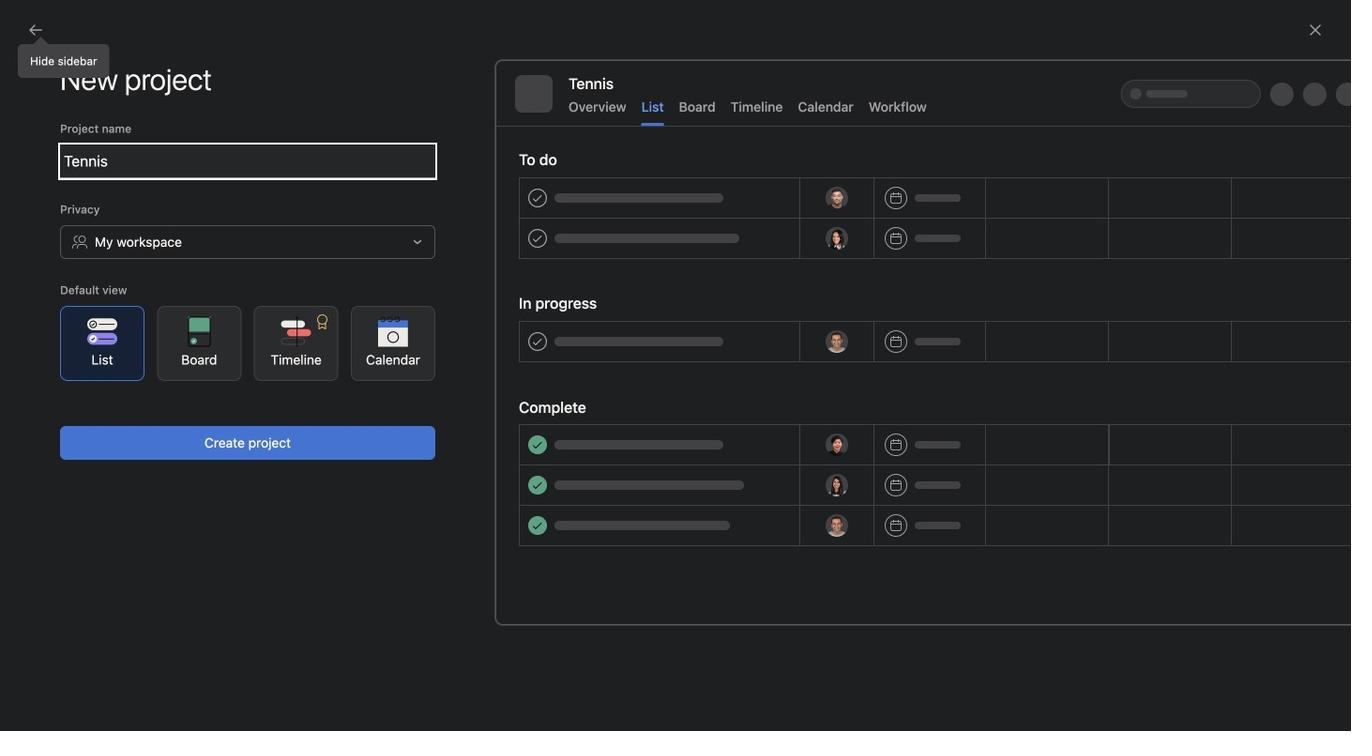 Task type: locate. For each thing, give the bounding box(es) containing it.
1 horizontal spatial add task image
[[1316, 176, 1331, 191]]

starred element
[[0, 298, 225, 366]]

projects element
[[0, 366, 225, 494]]

global element
[[0, 46, 225, 159]]

this is a preview of your project image
[[496, 60, 1352, 625]]

1 horizontal spatial mark complete checkbox
[[832, 317, 854, 340]]

0 horizontal spatial mark complete checkbox
[[261, 411, 283, 434]]

None text field
[[60, 145, 436, 178]]

go back image
[[28, 23, 43, 38]]

Mark complete checkbox
[[832, 317, 854, 340], [261, 411, 283, 434]]

1 add task image from the left
[[1031, 176, 1046, 191]]

tooltip
[[19, 39, 108, 77]]

2 mark complete image from the top
[[261, 411, 283, 434]]

0 vertical spatial mark complete image
[[261, 317, 283, 340]]

insights element
[[0, 171, 225, 298]]

add task image
[[1031, 176, 1046, 191], [1316, 176, 1331, 191]]

Mark complete checkbox
[[261, 223, 283, 246], [832, 223, 854, 246], [261, 317, 283, 340]]

1 vertical spatial mark complete image
[[261, 411, 283, 434]]

mark complete image
[[261, 223, 283, 246], [832, 223, 854, 246], [832, 317, 854, 340]]

2 add task image from the left
[[1316, 176, 1331, 191]]

0 horizontal spatial add task image
[[1031, 176, 1046, 191]]

mark complete image
[[261, 317, 283, 340], [261, 411, 283, 434]]



Task type: vqa. For each thing, say whether or not it's contained in the screenshot.
SEE DETAILS, USEFUL LIST ICON
no



Task type: describe. For each thing, give the bounding box(es) containing it.
1 vertical spatial mark complete checkbox
[[261, 411, 283, 434]]

0 vertical spatial mark complete checkbox
[[832, 317, 854, 340]]

add task image
[[745, 176, 760, 191]]

hide sidebar image
[[24, 15, 39, 30]]

1 mark complete image from the top
[[261, 317, 283, 340]]

close image
[[1308, 23, 1323, 38]]



